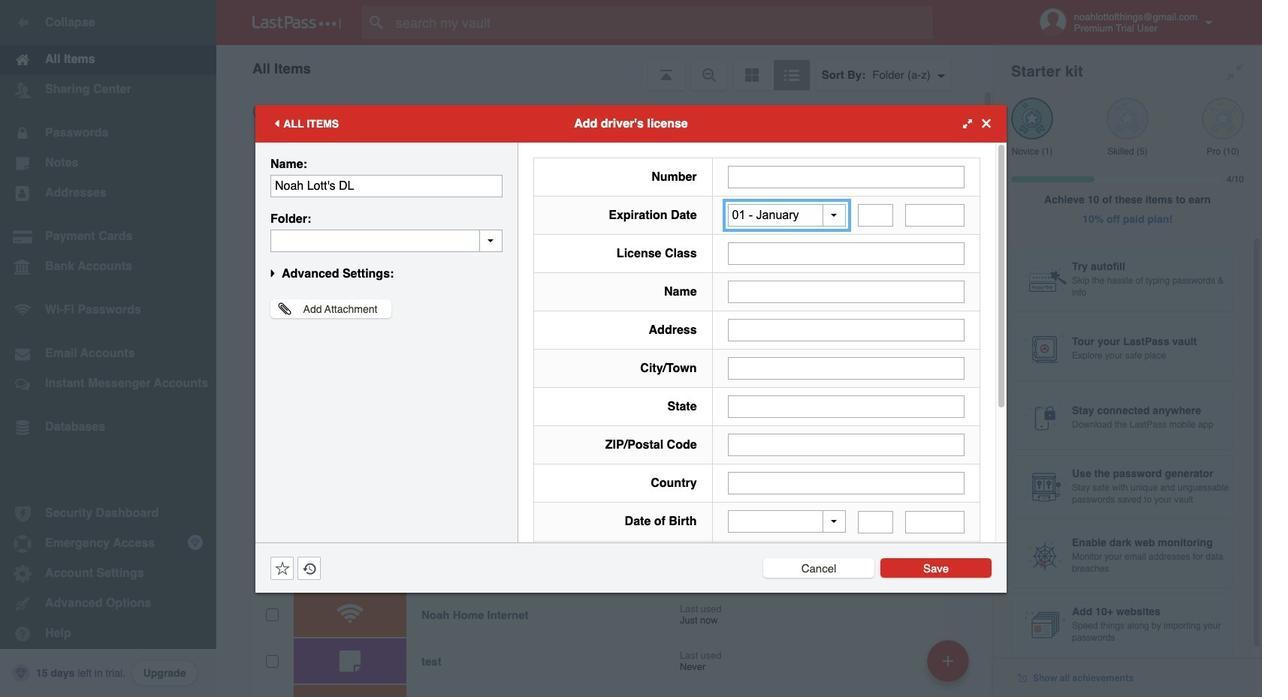 Task type: describe. For each thing, give the bounding box(es) containing it.
new item image
[[943, 656, 953, 667]]

main navigation navigation
[[0, 0, 216, 698]]

lastpass image
[[252, 16, 341, 29]]



Task type: locate. For each thing, give the bounding box(es) containing it.
search my vault text field
[[362, 6, 962, 39]]

Search search field
[[362, 6, 962, 39]]

dialog
[[255, 105, 1007, 698]]

None text field
[[728, 166, 965, 188], [270, 175, 503, 197], [905, 204, 965, 227], [270, 230, 503, 252], [728, 281, 965, 304], [728, 396, 965, 418], [728, 434, 965, 457], [728, 473, 965, 495], [858, 511, 894, 534], [728, 166, 965, 188], [270, 175, 503, 197], [905, 204, 965, 227], [270, 230, 503, 252], [728, 281, 965, 304], [728, 396, 965, 418], [728, 434, 965, 457], [728, 473, 965, 495], [858, 511, 894, 534]]

new item navigation
[[922, 636, 978, 698]]

vault options navigation
[[216, 45, 993, 90]]

None text field
[[858, 204, 894, 227], [728, 243, 965, 265], [728, 319, 965, 342], [728, 358, 965, 380], [905, 511, 965, 534], [858, 204, 894, 227], [728, 243, 965, 265], [728, 319, 965, 342], [728, 358, 965, 380], [905, 511, 965, 534]]



